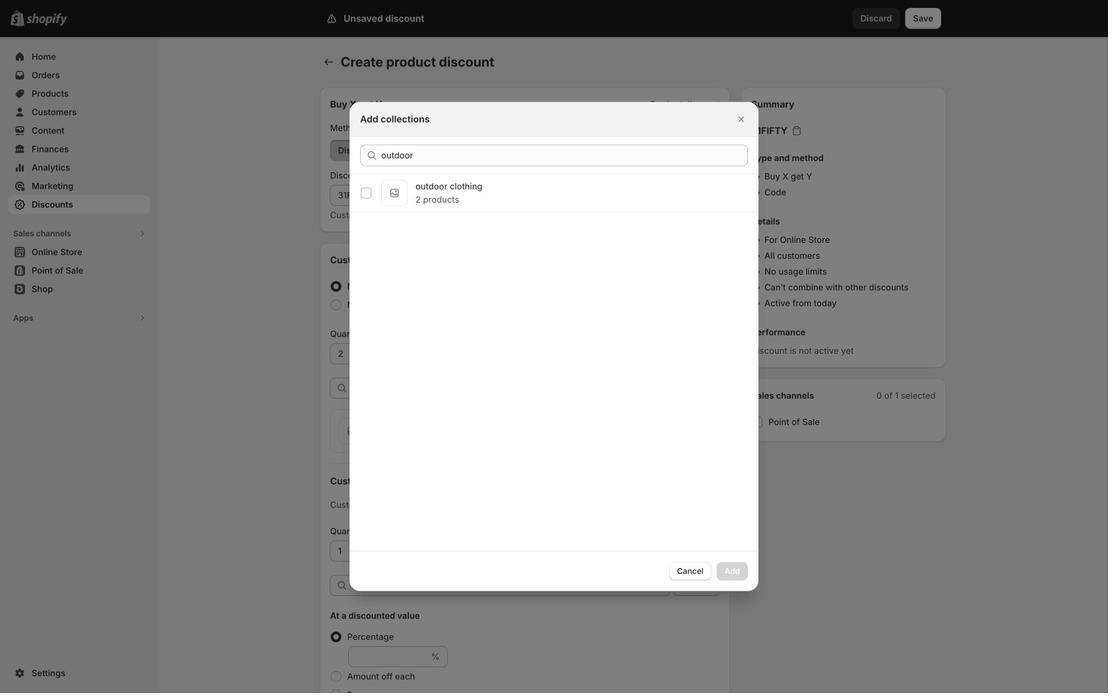 Task type: vqa. For each thing, say whether or not it's contained in the screenshot.
dialog
yes



Task type: locate. For each thing, give the bounding box(es) containing it.
dialog
[[0, 102, 1109, 591]]

Search collections text field
[[382, 145, 749, 166]]



Task type: describe. For each thing, give the bounding box(es) containing it.
shopify image
[[26, 13, 67, 26]]



